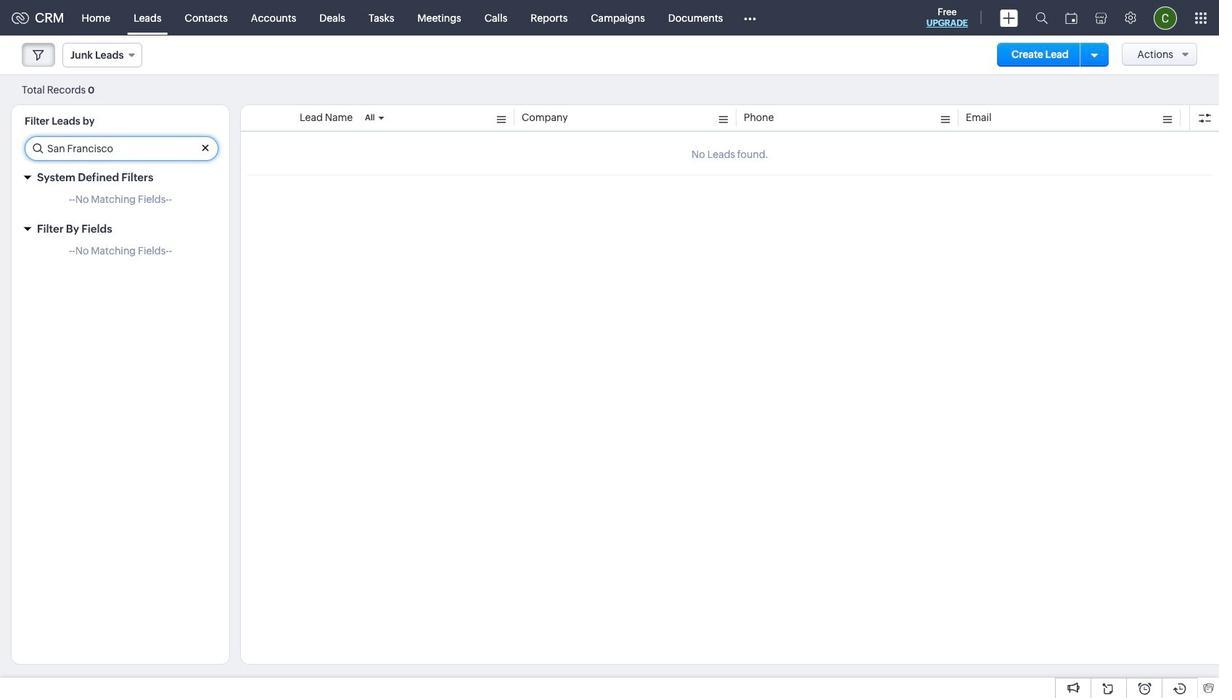 Task type: vqa. For each thing, say whether or not it's contained in the screenshot.
MOTIVATOR for Motivator is Enabled Advanced gamification for your organisation
no



Task type: describe. For each thing, give the bounding box(es) containing it.
create menu element
[[991, 0, 1027, 35]]

create menu image
[[1000, 9, 1018, 26]]

calendar image
[[1065, 12, 1078, 24]]

search image
[[1035, 12, 1048, 24]]

profile element
[[1145, 0, 1186, 35]]



Task type: locate. For each thing, give the bounding box(es) containing it.
None field
[[62, 43, 143, 67]]

profile image
[[1154, 6, 1177, 29]]

region
[[12, 190, 229, 216], [12, 242, 229, 268]]

search element
[[1027, 0, 1056, 36]]

logo image
[[12, 12, 29, 24]]

0 vertical spatial region
[[12, 190, 229, 216]]

1 vertical spatial region
[[12, 242, 229, 268]]

Other Modules field
[[735, 6, 766, 29]]

2 region from the top
[[12, 242, 229, 268]]

Search text field
[[25, 137, 218, 160]]

1 region from the top
[[12, 190, 229, 216]]



